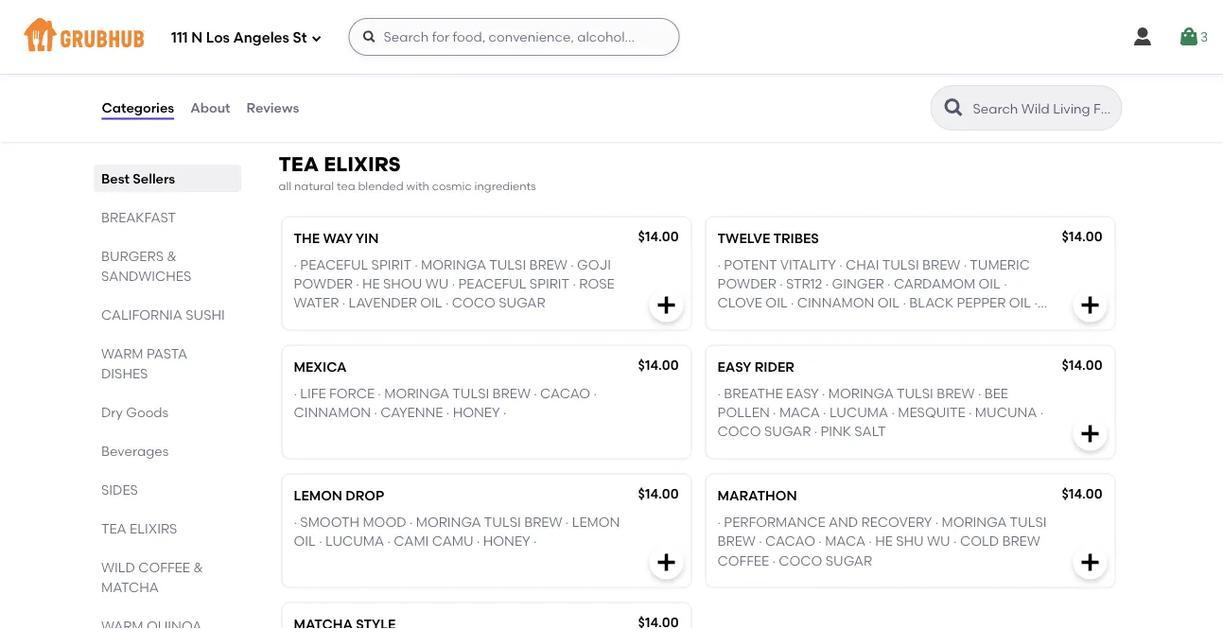 Task type: describe. For each thing, give the bounding box(es) containing it.
pepper
[[957, 295, 1007, 312]]

wild coffee & matcha
[[101, 559, 203, 595]]

coco inside · peaceful spirit ·  moringa tulsi brew · goji powder · he shou wu · peaceful spirit · rose water · lavender oil · coco sugar
[[452, 295, 496, 312]]

coco inside · performance and recovery ·  moringa tulsi brew · cacao · maca · he shu wu · cold brew coffee · coco sugar
[[779, 553, 823, 569]]

n
[[191, 29, 203, 47]]

reviews button
[[246, 74, 300, 142]]

cosmic
[[432, 179, 472, 193]]

shu
[[897, 534, 925, 550]]

tulsi for ginger
[[883, 257, 920, 273]]

oil up pepper at the right top of page
[[979, 276, 1001, 292]]

water
[[294, 295, 339, 312]]

& inside wild coffee & matcha
[[193, 559, 203, 576]]

walnut sausage
[[294, 42, 400, 58]]

search icon image
[[943, 97, 966, 119]]

maca for easy
[[780, 405, 820, 421]]

sugar inside · breathe easy ·   moringa tulsi brew · bee pollen · maca · lucuma · mesquite · mucuna · coco sugar · pink salt
[[765, 424, 811, 440]]

twelve
[[718, 230, 771, 246]]

brew for lemon
[[525, 515, 563, 531]]

mood
[[363, 515, 407, 531]]

beverages
[[101, 443, 168, 459]]

tea elixirs
[[101, 521, 177, 537]]

brew for tumeric
[[923, 257, 961, 273]]

mesquite
[[899, 405, 966, 421]]

sugar inside · performance and recovery ·  moringa tulsi brew · cacao · maca · he shu wu · cold brew coffee · coco sugar
[[826, 553, 873, 569]]

1 horizontal spatial spirit
[[530, 276, 570, 292]]

rider
[[755, 359, 795, 375]]

clove
[[718, 295, 763, 312]]

natural
[[294, 179, 334, 193]]

drop
[[346, 488, 385, 504]]

oil right pepper at the right top of page
[[1010, 295, 1032, 312]]

· performance and recovery ·  moringa tulsi brew · cacao · maca · he shu wu · cold brew coffee · coco sugar
[[718, 515, 1047, 569]]

· potent vitality ·  chai tulsi brew · tumeric powder · str12 · ginger · cardamom oil · clove oil · cinnamon oil · black pepper oil · honey
[[718, 257, 1038, 331]]

tea elixirs all natural tea blended with cosmic ingredients
[[279, 153, 536, 193]]

breathe
[[724, 386, 783, 402]]

tribes
[[774, 230, 820, 246]]

honey inside the · smooth mood ·   moringa tulsi brew · lemon oil · lucuma · cami camu · honey ·
[[483, 534, 531, 550]]

categories button
[[101, 74, 175, 142]]

with
[[407, 179, 430, 193]]

dry goods
[[101, 404, 168, 420]]

0 vertical spatial easy
[[718, 359, 752, 375]]

moringa for cami
[[416, 515, 482, 531]]

the
[[294, 230, 320, 246]]

tulsi for cami
[[485, 515, 521, 531]]

oil down 'str12' in the top of the page
[[766, 295, 788, 312]]

wild
[[101, 559, 135, 576]]

cami
[[394, 534, 429, 550]]

moringa for wu
[[421, 257, 487, 273]]

Search Wild Living Foods search field
[[972, 99, 1117, 117]]

salt
[[855, 424, 887, 440]]

svg image for · smooth mood ·   moringa tulsi brew · lemon oil · lucuma · cami camu · honey ·
[[656, 552, 678, 575]]

cold
[[961, 534, 1000, 550]]

california
[[101, 307, 182, 323]]

svg image inside 3 button
[[1178, 26, 1201, 48]]

black
[[910, 295, 954, 312]]

recovery
[[862, 515, 933, 531]]

beverages tab
[[101, 441, 233, 461]]

warm pasta dishes
[[101, 346, 187, 381]]

$14.00 for · smooth mood ·   moringa tulsi brew · lemon oil · lucuma · cami camu · honey ·
[[639, 486, 679, 502]]

all
[[279, 179, 292, 193]]

111
[[171, 29, 188, 47]]

categories
[[102, 100, 174, 116]]

sushi
[[185, 307, 225, 323]]

easy inside · breathe easy ·   moringa tulsi brew · bee pollen · maca · lucuma · mesquite · mucuna · coco sugar · pink salt
[[787, 386, 819, 402]]

coco inside · breathe easy ·   moringa tulsi brew · bee pollen · maca · lucuma · mesquite · mucuna · coco sugar · pink salt
[[718, 424, 762, 440]]

smooth
[[300, 515, 360, 531]]

cacao inside · life force ·  moringa tulsi brew · cacao · cinnamon · cayenne · honey ·
[[541, 386, 591, 402]]

the way yin
[[294, 230, 379, 246]]

angeles
[[233, 29, 290, 47]]

bee
[[985, 386, 1009, 402]]

sides
[[101, 482, 138, 498]]

about button
[[189, 74, 232, 142]]

tulsi for wu
[[490, 257, 526, 273]]

matcha
[[101, 579, 159, 595]]

svg image for · potent vitality ·  chai tulsi brew · tumeric powder · str12 · ginger · cardamom oil · clove oil · cinnamon oil · black pepper oil · honey
[[1080, 294, 1102, 317]]

and
[[829, 515, 859, 531]]

potent
[[724, 257, 778, 273]]

tea for tea elixirs all natural tea blended with cosmic ingredients
[[279, 153, 319, 177]]

camu
[[432, 534, 474, 550]]

warm
[[101, 346, 143, 362]]

goji
[[577, 257, 611, 273]]

3 button
[[1178, 20, 1209, 54]]

burgers & sandwiches
[[101, 248, 191, 284]]

· smooth mood ·   moringa tulsi brew · lemon oil · lucuma · cami camu · honey ·
[[294, 515, 620, 550]]

force
[[329, 386, 375, 402]]

lucuma inside the · smooth mood ·   moringa tulsi brew · lemon oil · lucuma · cami camu · honey ·
[[326, 534, 384, 550]]

lucuma inside · breathe easy ·   moringa tulsi brew · bee pollen · maca · lucuma · mesquite · mucuna · coco sugar · pink salt
[[830, 405, 889, 421]]

tumeric
[[971, 257, 1031, 273]]

reviews
[[247, 100, 299, 116]]

burgers & sandwiches tab
[[101, 246, 233, 286]]

cacao inside · performance and recovery ·  moringa tulsi brew · cacao · maca · he shu wu · cold brew coffee · coco sugar
[[766, 534, 816, 550]]

tea elixirs tab
[[101, 519, 233, 539]]

lemon drop
[[294, 488, 385, 504]]

sausage
[[344, 42, 400, 58]]

brew for bee
[[937, 386, 976, 402]]

111 n los angeles st
[[171, 29, 307, 47]]

$14.00 for · performance and recovery ·  moringa tulsi brew · cacao · maca · he shu wu · cold brew coffee · coco sugar
[[1063, 486, 1103, 502]]

california sushi
[[101, 307, 225, 323]]



Task type: locate. For each thing, give the bounding box(es) containing it.
0 vertical spatial he
[[363, 276, 380, 292]]

1 vertical spatial peaceful
[[459, 276, 527, 292]]

wu inside · performance and recovery ·  moringa tulsi brew · cacao · maca · he shu wu · cold brew coffee · coco sugar
[[928, 534, 951, 550]]

& inside burgers & sandwiches
[[166, 248, 176, 264]]

brew inside "· potent vitality ·  chai tulsi brew · tumeric powder · str12 · ginger · cardamom oil · clove oil · cinnamon oil · black pepper oil · honey"
[[923, 257, 961, 273]]

he inside · peaceful spirit ·  moringa tulsi brew · goji powder · he shou wu · peaceful spirit · rose water · lavender oil · coco sugar
[[363, 276, 380, 292]]

mucuna
[[976, 405, 1038, 421]]

maca inside · performance and recovery ·  moringa tulsi brew · cacao · maca · he shu wu · cold brew coffee · coco sugar
[[826, 534, 866, 550]]

coffee inside wild coffee & matcha
[[138, 559, 190, 576]]

moringa up salt
[[829, 386, 894, 402]]

0 vertical spatial maca
[[780, 405, 820, 421]]

tea up all
[[279, 153, 319, 177]]

maca
[[780, 405, 820, 421], [826, 534, 866, 550]]

Search for food, convenience, alcohol... search field
[[349, 18, 680, 56]]

walnut
[[294, 42, 340, 58]]

lavender
[[349, 295, 417, 312]]

moringa for ·
[[385, 386, 450, 402]]

oil inside · peaceful spirit ·  moringa tulsi brew · goji powder · he shou wu · peaceful spirit · rose water · lavender oil · coco sugar
[[421, 295, 443, 312]]

0 horizontal spatial spirit
[[372, 257, 412, 273]]

1 horizontal spatial &
[[193, 559, 203, 576]]

0 vertical spatial cinnamon
[[798, 295, 875, 312]]

cinnamon
[[798, 295, 875, 312], [294, 405, 371, 421]]

marathon
[[718, 488, 798, 504]]

0 vertical spatial coco
[[452, 295, 496, 312]]

1 vertical spatial easy
[[787, 386, 819, 402]]

lucuma up salt
[[830, 405, 889, 421]]

1 horizontal spatial cacao
[[766, 534, 816, 550]]

spirit
[[372, 257, 412, 273], [530, 276, 570, 292]]

1 powder from the left
[[294, 276, 353, 292]]

0 horizontal spatial easy
[[718, 359, 752, 375]]

tulsi for lucuma
[[897, 386, 934, 402]]

2 powder from the left
[[718, 276, 777, 292]]

1 horizontal spatial he
[[876, 534, 893, 550]]

sellers
[[132, 170, 175, 186]]

elixirs for tea elixirs all natural tea blended with cosmic ingredients
[[324, 153, 401, 177]]

cinnamon inside "· potent vitality ·  chai tulsi brew · tumeric powder · str12 · ginger · cardamom oil · clove oil · cinnamon oil · black pepper oil · honey"
[[798, 295, 875, 312]]

$14.00 for · peaceful spirit ·  moringa tulsi brew · goji powder · he shou wu · peaceful spirit · rose water · lavender oil · coco sugar
[[639, 228, 679, 244]]

1 vertical spatial coco
[[718, 424, 762, 440]]

blended
[[358, 179, 404, 193]]

2 vertical spatial sugar
[[826, 553, 873, 569]]

moringa inside · life force ·  moringa tulsi brew · cacao · cinnamon · cayenne · honey ·
[[385, 386, 450, 402]]

tea
[[337, 179, 356, 193]]

burgers
[[101, 248, 163, 264]]

california sushi tab
[[101, 305, 233, 325]]

1 horizontal spatial coco
[[718, 424, 762, 440]]

warm pasta dishes tab
[[101, 344, 233, 383]]

best sellers tab
[[101, 168, 233, 188]]

· peaceful spirit ·  moringa tulsi brew · goji powder · he shou wu · peaceful spirit · rose water · lavender oil · coco sugar
[[294, 257, 615, 312]]

coffee inside · performance and recovery ·  moringa tulsi brew · cacao · maca · he shu wu · cold brew coffee · coco sugar
[[718, 553, 770, 569]]

1 vertical spatial &
[[193, 559, 203, 576]]

1 horizontal spatial lucuma
[[830, 405, 889, 421]]

3
[[1201, 29, 1209, 45]]

powder down potent
[[718, 276, 777, 292]]

cardamom
[[894, 276, 976, 292]]

1 horizontal spatial sugar
[[765, 424, 811, 440]]

cinnamon down life on the left bottom of page
[[294, 405, 371, 421]]

· life force ·  moringa tulsi brew · cacao · cinnamon · cayenne · honey ·
[[294, 386, 597, 421]]

coco down performance
[[779, 553, 823, 569]]

1 horizontal spatial elixirs
[[324, 153, 401, 177]]

moringa up camu
[[416, 515, 482, 531]]

tulsi inside "· potent vitality ·  chai tulsi brew · tumeric powder · str12 · ginger · cardamom oil · clove oil · cinnamon oil · black pepper oil · honey"
[[883, 257, 920, 273]]

elixirs inside tab
[[129, 521, 177, 537]]

$6.50
[[644, 40, 679, 56]]

1 vertical spatial elixirs
[[129, 521, 177, 537]]

str12
[[787, 276, 823, 292]]

1 horizontal spatial maca
[[826, 534, 866, 550]]

cacao
[[541, 386, 591, 402], [766, 534, 816, 550]]

1 horizontal spatial cinnamon
[[798, 295, 875, 312]]

1 vertical spatial cacao
[[766, 534, 816, 550]]

dishes
[[101, 365, 148, 381]]

0 horizontal spatial powder
[[294, 276, 353, 292]]

$14.00 for · breathe easy ·   moringa tulsi brew · bee pollen · maca · lucuma · mesquite · mucuna · coco sugar · pink salt
[[1063, 357, 1103, 373]]

brew for goji
[[530, 257, 568, 273]]

main navigation navigation
[[0, 0, 1224, 74]]

1 vertical spatial wu
[[928, 534, 951, 550]]

peaceful
[[300, 257, 368, 273], [459, 276, 527, 292]]

0 horizontal spatial he
[[363, 276, 380, 292]]

1 vertical spatial lucuma
[[326, 534, 384, 550]]

peaceful right 'shou'
[[459, 276, 527, 292]]

svg image
[[1132, 26, 1155, 48], [1178, 26, 1201, 48], [311, 33, 322, 44], [1080, 423, 1102, 446]]

2 vertical spatial coco
[[779, 553, 823, 569]]

spirit up 'shou'
[[372, 257, 412, 273]]

best sellers
[[101, 170, 175, 186]]

brew
[[530, 257, 568, 273], [923, 257, 961, 273], [493, 386, 531, 402], [937, 386, 976, 402], [525, 515, 563, 531], [718, 534, 756, 550], [1003, 534, 1041, 550]]

0 horizontal spatial wu
[[426, 276, 449, 292]]

breakfast
[[101, 209, 176, 225]]

moringa up cold on the bottom of the page
[[942, 515, 1008, 531]]

0 horizontal spatial lemon
[[294, 488, 343, 504]]

sugar inside · peaceful spirit ·  moringa tulsi brew · goji powder · he shou wu · peaceful spirit · rose water · lavender oil · coco sugar
[[499, 295, 546, 312]]

oil
[[979, 276, 1001, 292], [421, 295, 443, 312], [766, 295, 788, 312], [878, 295, 900, 312], [1010, 295, 1032, 312], [294, 534, 316, 550]]

wu inside · peaceful spirit ·  moringa tulsi brew · goji powder · he shou wu · peaceful spirit · rose water · lavender oil · coco sugar
[[426, 276, 449, 292]]

moringa up cayenne
[[385, 386, 450, 402]]

powder
[[294, 276, 353, 292], [718, 276, 777, 292]]

he up lavender
[[363, 276, 380, 292]]

honey right cayenne
[[453, 405, 500, 421]]

honey
[[718, 315, 765, 331], [453, 405, 500, 421], [483, 534, 531, 550]]

1 horizontal spatial powder
[[718, 276, 777, 292]]

0 vertical spatial tea
[[279, 153, 319, 177]]

2 horizontal spatial coco
[[779, 553, 823, 569]]

0 horizontal spatial elixirs
[[129, 521, 177, 537]]

0 horizontal spatial lucuma
[[326, 534, 384, 550]]

powder inside · peaceful spirit ·  moringa tulsi brew · goji powder · he shou wu · peaceful spirit · rose water · lavender oil · coco sugar
[[294, 276, 353, 292]]

1 horizontal spatial tea
[[279, 153, 319, 177]]

0 vertical spatial peaceful
[[300, 257, 368, 273]]

lemon inside the · smooth mood ·   moringa tulsi brew · lemon oil · lucuma · cami camu · honey ·
[[572, 515, 620, 531]]

wild coffee & matcha tab
[[101, 558, 233, 597]]

tea
[[279, 153, 319, 177], [101, 521, 126, 537]]

tab
[[101, 616, 233, 629]]

yin
[[356, 230, 379, 246]]

he down recovery
[[876, 534, 893, 550]]

los
[[206, 29, 230, 47]]

svg image for · peaceful spirit ·  moringa tulsi brew · goji powder · he shou wu · peaceful spirit · rose water · lavender oil · coco sugar
[[656, 294, 678, 317]]

$14.00 for · potent vitality ·  chai tulsi brew · tumeric powder · str12 · ginger · cardamom oil · clove oil · cinnamon oil · black pepper oil · honey
[[1063, 228, 1103, 244]]

$14.00 for · life force ·  moringa tulsi brew · cacao · cinnamon · cayenne · honey ·
[[639, 357, 679, 373]]

0 horizontal spatial coffee
[[138, 559, 190, 576]]

moringa inside · breathe easy ·   moringa tulsi brew · bee pollen · maca · lucuma · mesquite · mucuna · coco sugar · pink salt
[[829, 386, 894, 402]]

1 vertical spatial tea
[[101, 521, 126, 537]]

moringa inside · performance and recovery ·  moringa tulsi brew · cacao · maca · he shu wu · cold brew coffee · coco sugar
[[942, 515, 1008, 531]]

wu right shu
[[928, 534, 951, 550]]

breakfast tab
[[101, 207, 233, 227]]

& down tea elixirs tab
[[193, 559, 203, 576]]

1 horizontal spatial peaceful
[[459, 276, 527, 292]]

1 horizontal spatial wu
[[928, 534, 951, 550]]

he inside · performance and recovery ·  moringa tulsi brew · cacao · maca · he shu wu · cold brew coffee · coco sugar
[[876, 534, 893, 550]]

1 horizontal spatial lemon
[[572, 515, 620, 531]]

& up sandwiches
[[166, 248, 176, 264]]

moringa inside the · smooth mood ·   moringa tulsi brew · lemon oil · lucuma · cami camu · honey ·
[[416, 515, 482, 531]]

goods
[[126, 404, 168, 420]]

maca for and
[[826, 534, 866, 550]]

2 horizontal spatial sugar
[[826, 553, 873, 569]]

st
[[293, 29, 307, 47]]

tulsi for ·
[[453, 386, 490, 402]]

lucuma
[[830, 405, 889, 421], [326, 534, 384, 550]]

0 horizontal spatial cinnamon
[[294, 405, 371, 421]]

rose
[[580, 276, 615, 292]]

oil down smooth
[[294, 534, 316, 550]]

1 horizontal spatial easy
[[787, 386, 819, 402]]

svg image
[[362, 29, 377, 44], [656, 78, 678, 101], [656, 294, 678, 317], [1080, 294, 1102, 317], [656, 552, 678, 575], [1080, 552, 1102, 575]]

powder for oil
[[718, 276, 777, 292]]

tulsi inside · performance and recovery ·  moringa tulsi brew · cacao · maca · he shu wu · cold brew coffee · coco sugar
[[1011, 515, 1047, 531]]

0 vertical spatial cacao
[[541, 386, 591, 402]]

oil inside the · smooth mood ·   moringa tulsi brew · lemon oil · lucuma · cami camu · honey ·
[[294, 534, 316, 550]]

brew inside the · smooth mood ·   moringa tulsi brew · lemon oil · lucuma · cami camu · honey ·
[[525, 515, 563, 531]]

&
[[166, 248, 176, 264], [193, 559, 203, 576]]

0 horizontal spatial peaceful
[[300, 257, 368, 273]]

cinnamon down the ginger
[[798, 295, 875, 312]]

·
[[294, 257, 297, 273], [415, 257, 418, 273], [571, 257, 574, 273], [718, 257, 721, 273], [840, 257, 843, 273], [964, 257, 968, 273], [356, 276, 359, 292], [452, 276, 455, 292], [573, 276, 576, 292], [780, 276, 783, 292], [826, 276, 829, 292], [888, 276, 891, 292], [1005, 276, 1008, 292], [342, 295, 346, 312], [446, 295, 449, 312], [791, 295, 795, 312], [903, 295, 907, 312], [1035, 295, 1038, 312], [294, 386, 297, 402], [378, 386, 381, 402], [534, 386, 537, 402], [594, 386, 597, 402], [718, 386, 721, 402], [823, 386, 826, 402], [979, 386, 982, 402], [374, 405, 378, 421], [447, 405, 450, 421], [503, 405, 507, 421], [773, 405, 777, 421], [824, 405, 827, 421], [892, 405, 895, 421], [969, 405, 973, 421], [1041, 405, 1044, 421], [815, 424, 818, 440], [294, 515, 297, 531], [410, 515, 413, 531], [566, 515, 569, 531], [718, 515, 721, 531], [936, 515, 939, 531], [319, 534, 322, 550], [388, 534, 391, 550], [477, 534, 480, 550], [534, 534, 537, 550], [759, 534, 763, 550], [819, 534, 822, 550], [869, 534, 873, 550], [954, 534, 958, 550], [773, 553, 776, 569]]

sandwiches
[[101, 268, 191, 284]]

brew inside · peaceful spirit ·  moringa tulsi brew · goji powder · he shou wu · peaceful spirit · rose water · lavender oil · coco sugar
[[530, 257, 568, 273]]

elixirs
[[324, 153, 401, 177], [129, 521, 177, 537]]

pink
[[821, 424, 852, 440]]

svg image for · performance and recovery ·  moringa tulsi brew · cacao · maca · he shu wu · cold brew coffee · coco sugar
[[1080, 552, 1102, 575]]

tea for tea elixirs
[[101, 521, 126, 537]]

easy
[[718, 359, 752, 375], [787, 386, 819, 402]]

maca down and
[[826, 534, 866, 550]]

· breathe easy ·   moringa tulsi brew · bee pollen · maca · lucuma · mesquite · mucuna · coco sugar · pink salt
[[718, 386, 1044, 440]]

elixirs up tea
[[324, 153, 401, 177]]

vitality
[[781, 257, 837, 273]]

coffee
[[718, 553, 770, 569], [138, 559, 190, 576]]

oil down the ginger
[[878, 295, 900, 312]]

coco right lavender
[[452, 295, 496, 312]]

sides tab
[[101, 480, 233, 500]]

tulsi inside the · smooth mood ·   moringa tulsi brew · lemon oil · lucuma · cami camu · honey ·
[[485, 515, 521, 531]]

moringa up 'shou'
[[421, 257, 487, 273]]

brew for cacao
[[493, 386, 531, 402]]

mexica
[[294, 359, 347, 375]]

1 vertical spatial lemon
[[572, 515, 620, 531]]

best
[[101, 170, 129, 186]]

lucuma down smooth
[[326, 534, 384, 550]]

1 vertical spatial maca
[[826, 534, 866, 550]]

honey inside · life force ·  moringa tulsi brew · cacao · cinnamon · cayenne · honey ·
[[453, 405, 500, 421]]

0 vertical spatial elixirs
[[324, 153, 401, 177]]

elixirs down sides tab
[[129, 521, 177, 537]]

tea inside tea elixirs all natural tea blended with cosmic ingredients
[[279, 153, 319, 177]]

0 horizontal spatial sugar
[[499, 295, 546, 312]]

0 vertical spatial lucuma
[[830, 405, 889, 421]]

powder inside "· potent vitality ·  chai tulsi brew · tumeric powder · str12 · ginger · cardamom oil · clove oil · cinnamon oil · black pepper oil · honey"
[[718, 276, 777, 292]]

brew inside · life force ·  moringa tulsi brew · cacao · cinnamon · cayenne · honey ·
[[493, 386, 531, 402]]

moringa for lucuma
[[829, 386, 894, 402]]

powder for water
[[294, 276, 353, 292]]

1 vertical spatial spirit
[[530, 276, 570, 292]]

svg image inside main navigation navigation
[[362, 29, 377, 44]]

0 horizontal spatial tea
[[101, 521, 126, 537]]

1 vertical spatial he
[[876, 534, 893, 550]]

chai
[[846, 257, 880, 273]]

tulsi inside · life force ·  moringa tulsi brew · cacao · cinnamon · cayenne · honey ·
[[453, 386, 490, 402]]

maca inside · breathe easy ·   moringa tulsi brew · bee pollen · maca · lucuma · mesquite · mucuna · coco sugar · pink salt
[[780, 405, 820, 421]]

1 vertical spatial honey
[[453, 405, 500, 421]]

coco
[[452, 295, 496, 312], [718, 424, 762, 440], [779, 553, 823, 569]]

0 horizontal spatial &
[[166, 248, 176, 264]]

he
[[363, 276, 380, 292], [876, 534, 893, 550]]

moringa inside · peaceful spirit ·  moringa tulsi brew · goji powder · he shou wu · peaceful spirit · rose water · lavender oil · coco sugar
[[421, 257, 487, 273]]

about
[[190, 100, 231, 116]]

0 vertical spatial wu
[[426, 276, 449, 292]]

1 vertical spatial sugar
[[765, 424, 811, 440]]

0 horizontal spatial cacao
[[541, 386, 591, 402]]

dry goods tab
[[101, 402, 233, 422]]

elixirs inside tea elixirs all natural tea blended with cosmic ingredients
[[324, 153, 401, 177]]

honey down clove
[[718, 315, 765, 331]]

coffee down tea elixirs tab
[[138, 559, 190, 576]]

performance
[[724, 515, 826, 531]]

2 vertical spatial honey
[[483, 534, 531, 550]]

0 vertical spatial spirit
[[372, 257, 412, 273]]

cayenne
[[381, 405, 443, 421]]

spirit left rose
[[530, 276, 570, 292]]

1 horizontal spatial coffee
[[718, 553, 770, 569]]

twelve tribes
[[718, 230, 820, 246]]

wu right 'shou'
[[426, 276, 449, 292]]

tulsi inside · breathe easy ·   moringa tulsi brew · bee pollen · maca · lucuma · mesquite · mucuna · coco sugar · pink salt
[[897, 386, 934, 402]]

easy up breathe
[[718, 359, 752, 375]]

ginger
[[833, 276, 885, 292]]

honey right camu
[[483, 534, 531, 550]]

brew inside · breathe easy ·   moringa tulsi brew · bee pollen · maca · lucuma · mesquite · mucuna · coco sugar · pink salt
[[937, 386, 976, 402]]

shou
[[383, 276, 422, 292]]

tea inside tab
[[101, 521, 126, 537]]

maca down breathe
[[780, 405, 820, 421]]

way
[[323, 230, 353, 246]]

oil down 'shou'
[[421, 295, 443, 312]]

0 vertical spatial sugar
[[499, 295, 546, 312]]

0 vertical spatial lemon
[[294, 488, 343, 504]]

powder up water
[[294, 276, 353, 292]]

0 vertical spatial honey
[[718, 315, 765, 331]]

elixirs for tea elixirs
[[129, 521, 177, 537]]

easy down 'rider'
[[787, 386, 819, 402]]

0 horizontal spatial coco
[[452, 295, 496, 312]]

coco down pollen
[[718, 424, 762, 440]]

coffee down performance
[[718, 553, 770, 569]]

tulsi inside · peaceful spirit ·  moringa tulsi brew · goji powder · he shou wu · peaceful spirit · rose water · lavender oil · coco sugar
[[490, 257, 526, 273]]

tea up wild
[[101, 521, 126, 537]]

peaceful down "the way yin"
[[300, 257, 368, 273]]

pasta
[[146, 346, 187, 362]]

cinnamon inside · life force ·  moringa tulsi brew · cacao · cinnamon · cayenne · honey ·
[[294, 405, 371, 421]]

honey inside "· potent vitality ·  chai tulsi brew · tumeric powder · str12 · ginger · cardamom oil · clove oil · cinnamon oil · black pepper oil · honey"
[[718, 315, 765, 331]]

0 vertical spatial &
[[166, 248, 176, 264]]

dry
[[101, 404, 123, 420]]

ingredients
[[475, 179, 536, 193]]

tulsi
[[490, 257, 526, 273], [883, 257, 920, 273], [453, 386, 490, 402], [897, 386, 934, 402], [485, 515, 521, 531], [1011, 515, 1047, 531]]

sugar
[[499, 295, 546, 312], [765, 424, 811, 440], [826, 553, 873, 569]]

easy rider
[[718, 359, 795, 375]]

1 vertical spatial cinnamon
[[294, 405, 371, 421]]

life
[[300, 386, 326, 402]]

pollen
[[718, 405, 770, 421]]

0 horizontal spatial maca
[[780, 405, 820, 421]]



Task type: vqa. For each thing, say whether or not it's contained in the screenshot.
the top MACA
yes



